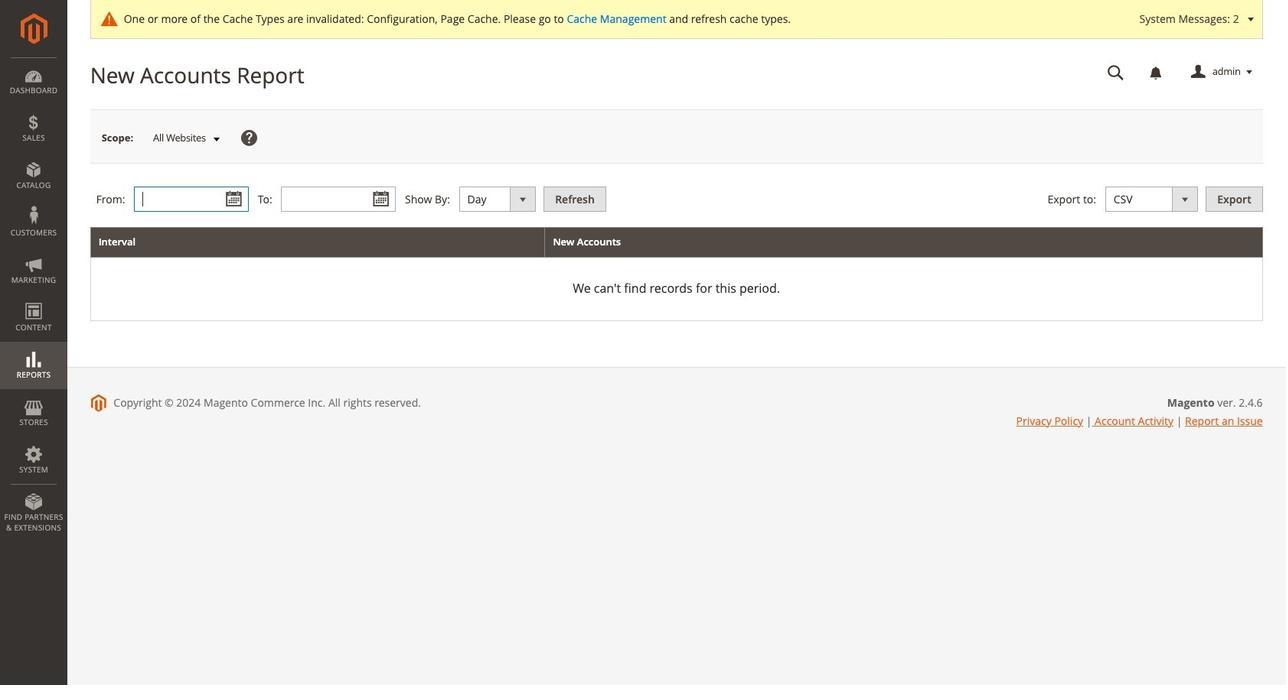 Task type: locate. For each thing, give the bounding box(es) containing it.
None text field
[[134, 187, 249, 212]]

menu bar
[[0, 57, 67, 541]]

None text field
[[1097, 59, 1135, 86], [281, 187, 396, 212], [1097, 59, 1135, 86], [281, 187, 396, 212]]

magento admin panel image
[[20, 13, 47, 44]]



Task type: vqa. For each thing, say whether or not it's contained in the screenshot.
"menu"
no



